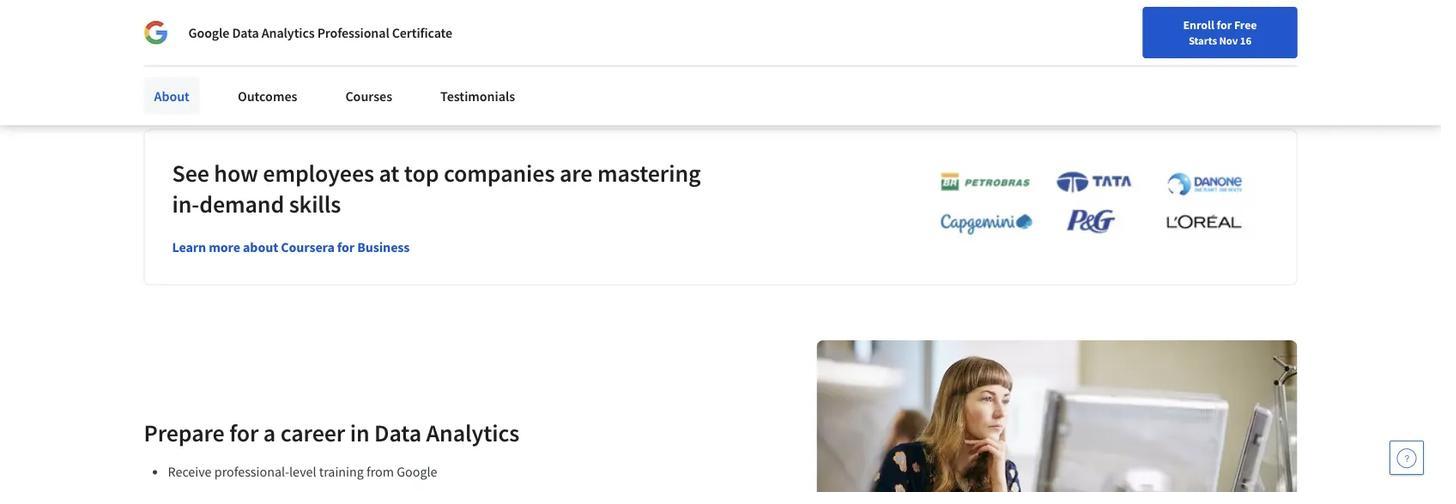 Task type: vqa. For each thing, say whether or not it's contained in the screenshot.
'Boards'
no



Task type: describe. For each thing, give the bounding box(es) containing it.
demand
[[199, 189, 284, 219]]

from
[[367, 464, 394, 481]]

google image
[[144, 21, 168, 45]]

enroll for free starts nov 16
[[1183, 17, 1257, 47]]

companies
[[444, 158, 555, 188]]

testimonials
[[440, 88, 515, 105]]

receive
[[168, 464, 212, 481]]

show notifications image
[[1210, 21, 1230, 42]]

skills
[[289, 189, 341, 219]]

in-
[[172, 189, 199, 219]]

starts
[[1189, 33, 1217, 47]]

nov
[[1219, 33, 1238, 47]]

google data analytics professional certificate
[[188, 24, 452, 41]]

to
[[166, 31, 177, 46]]

free
[[1234, 17, 1257, 33]]

professional-
[[214, 464, 289, 481]]

courses
[[345, 88, 392, 105]]

a
[[263, 418, 276, 448]]

english button
[[1081, 0, 1185, 56]]

at
[[379, 158, 400, 188]]

learn more about coursera for business link
[[172, 239, 410, 256]]

mastering
[[597, 158, 701, 188]]

top
[[404, 158, 439, 188]]

prepare for a career in data analytics
[[144, 418, 520, 448]]

0 horizontal spatial data
[[232, 24, 259, 41]]

are
[[560, 158, 593, 188]]

enroll
[[1183, 17, 1215, 33]]

coursera enterprise logos image
[[915, 171, 1258, 245]]

level
[[289, 464, 316, 481]]

1 vertical spatial analytics
[[426, 418, 520, 448]]

professional
[[317, 24, 389, 41]]

help center image
[[1397, 448, 1417, 469]]



Task type: locate. For each thing, give the bounding box(es) containing it.
1 horizontal spatial for
[[337, 239, 355, 256]]

data
[[232, 24, 259, 41], [374, 418, 422, 448]]

0 vertical spatial google
[[188, 24, 229, 41]]

2 vertical spatial for
[[229, 418, 259, 448]]

1 vertical spatial for
[[337, 239, 355, 256]]

training
[[319, 464, 364, 481]]

google right "from"
[[397, 464, 437, 481]]

for
[[1217, 17, 1232, 33], [337, 239, 355, 256], [229, 418, 259, 448]]

data down certificate
[[232, 24, 259, 41]]

profile
[[250, 31, 283, 46]]

analytics
[[262, 24, 315, 41], [426, 418, 520, 448]]

about
[[243, 239, 278, 256]]

your
[[179, 31, 202, 46]]

courses link
[[335, 77, 403, 115]]

shareable
[[144, 4, 203, 21]]

about
[[154, 88, 190, 105]]

1 vertical spatial data
[[374, 418, 422, 448]]

coursera
[[281, 239, 335, 256]]

certificate
[[392, 24, 452, 41]]

certificate
[[205, 4, 264, 21]]

1 horizontal spatial analytics
[[426, 418, 520, 448]]

career
[[280, 418, 345, 448]]

for up 'nov'
[[1217, 17, 1232, 33]]

for left a on the left bottom of the page
[[229, 418, 259, 448]]

1 horizontal spatial data
[[374, 418, 422, 448]]

0 horizontal spatial analytics
[[262, 24, 315, 41]]

see how employees at top companies are mastering in-demand skills
[[172, 158, 701, 219]]

business
[[357, 239, 410, 256]]

0 vertical spatial analytics
[[262, 24, 315, 41]]

16
[[1240, 33, 1252, 47]]

0 vertical spatial data
[[232, 24, 259, 41]]

english
[[1112, 19, 1154, 36]]

outcomes
[[238, 88, 297, 105]]

how
[[214, 158, 258, 188]]

testimonials link
[[430, 77, 526, 115]]

about link
[[144, 77, 200, 115]]

see
[[172, 158, 209, 188]]

0 vertical spatial for
[[1217, 17, 1232, 33]]

for left business
[[337, 239, 355, 256]]

for for nov
[[1217, 17, 1232, 33]]

1 vertical spatial google
[[397, 464, 437, 481]]

1 horizontal spatial google
[[397, 464, 437, 481]]

0 horizontal spatial for
[[229, 418, 259, 448]]

google down shareable certificate
[[188, 24, 229, 41]]

employees
[[263, 158, 374, 188]]

in
[[350, 418, 370, 448]]

learn
[[172, 239, 206, 256]]

linkedin
[[204, 31, 248, 46]]

add
[[144, 31, 164, 46]]

receive professional-level training from google
[[168, 464, 437, 481]]

2 horizontal spatial for
[[1217, 17, 1232, 33]]

data right in
[[374, 418, 422, 448]]

more
[[209, 239, 240, 256]]

for for in
[[229, 418, 259, 448]]

None search field
[[245, 11, 657, 45]]

outcomes link
[[227, 77, 308, 115]]

0 horizontal spatial google
[[188, 24, 229, 41]]

google
[[188, 24, 229, 41], [397, 464, 437, 481]]

learn more about coursera for business
[[172, 239, 410, 256]]

shareable certificate
[[144, 4, 264, 21]]

add to your linkedin profile
[[144, 31, 283, 46]]

for inside enroll for free starts nov 16
[[1217, 17, 1232, 33]]

prepare
[[144, 418, 225, 448]]



